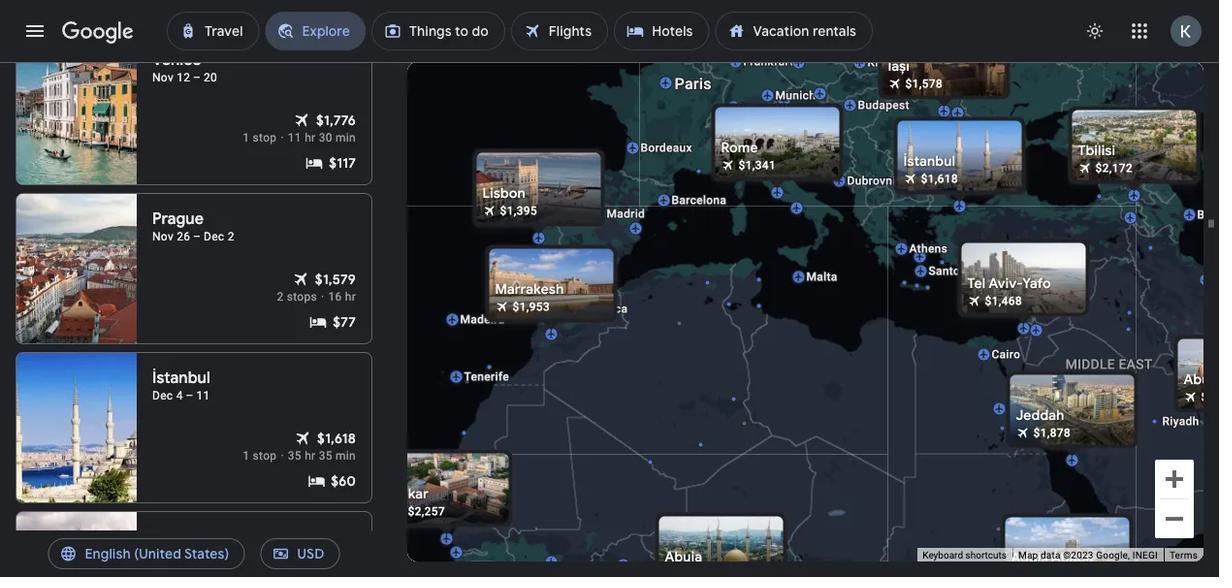 Task type: locate. For each thing, give the bounding box(es) containing it.
2 left stops
[[277, 290, 284, 304]]

abuja
[[665, 549, 703, 566]]

venice up the 12 – 20
[[152, 50, 201, 70]]

$1,618
[[921, 172, 959, 186], [317, 430, 356, 447]]

i̇stanbul for i̇stanbul dec 4 – 11
[[152, 368, 210, 388]]

1 nov from the top
[[152, 71, 174, 84]]

$1,578
[[906, 77, 943, 91]]

2 1 stop from the top
[[243, 449, 277, 463]]

dec
[[152, 389, 173, 403]]

1 vertical spatial 2
[[277, 290, 284, 304]]

2172 US dollars text field
[[1096, 162, 1133, 175]]

0 horizontal spatial 35
[[288, 449, 302, 463]]

0 vertical spatial stop
[[253, 131, 277, 145]]

0 vertical spatial min
[[336, 131, 356, 145]]

$1,341
[[739, 159, 776, 172]]

1 horizontal spatial venice
[[783, 131, 820, 145]]

35 hr 35 min
[[288, 449, 356, 463]]

map region
[[377, 0, 1219, 577]]

0 horizontal spatial malta
[[152, 527, 193, 547]]

30
[[319, 131, 333, 145]]

malta mar 1 – 7, 2024
[[152, 527, 237, 562]]

1 vertical spatial i̇stanbul
[[152, 368, 210, 388]]

english (united states)
[[85, 545, 229, 563]]

1 stop left "11"
[[243, 131, 277, 145]]

 image
[[321, 289, 324, 305]]

santorini
[[929, 264, 978, 278]]

1 for i̇stanbul
[[243, 449, 250, 463]]

middle
[[1066, 356, 1115, 372]]

stop
[[253, 131, 277, 145], [253, 449, 277, 463]]

1 1 stop from the top
[[243, 131, 277, 145]]

1 stop left 35 hr 35 min
[[243, 449, 277, 463]]

stop left 35 hr 35 min
[[253, 449, 277, 463]]

nov for prague
[[152, 230, 174, 244]]

$2,0
[[1201, 390, 1219, 404]]

2 stop from the top
[[253, 449, 277, 463]]

11 hr 30 min
[[288, 131, 356, 145]]

min for i̇stanbul
[[336, 449, 356, 463]]

min
[[336, 131, 356, 145], [336, 449, 356, 463]]

venice up florence
[[783, 131, 820, 145]]

1618 us dollars text field right dubrovnik
[[921, 172, 959, 186]]

11
[[288, 131, 302, 145]]

madrid
[[607, 207, 645, 221]]

i̇stanbul up the 4 – 11
[[152, 368, 210, 388]]

0 vertical spatial hr
[[305, 131, 316, 145]]

2 stops
[[277, 290, 317, 304]]

2 nov from the top
[[152, 230, 174, 244]]

casablanca
[[564, 302, 628, 316]]

stop left "11"
[[253, 131, 277, 145]]

0 horizontal spatial i̇stanbul
[[152, 368, 210, 388]]

antalya
[[986, 258, 1027, 271]]

1 vertical spatial min
[[336, 449, 356, 463]]

venice inside map region
[[783, 131, 820, 145]]

0 vertical spatial i̇stanbul
[[904, 153, 956, 170]]

0 vertical spatial venice
[[152, 50, 201, 70]]

60 US dollars text field
[[331, 471, 356, 491]]

min up 60 us dollars text field
[[336, 449, 356, 463]]

riyadh
[[1163, 415, 1200, 428]]

1 vertical spatial 1618 us dollars text field
[[317, 429, 356, 448]]

0 horizontal spatial 2
[[228, 230, 235, 244]]

35
[[288, 449, 302, 463], [319, 449, 333, 463]]

0 vertical spatial $1,618
[[921, 172, 959, 186]]

0 vertical spatial malta
[[807, 270, 838, 284]]

1 left 35 hr 35 min
[[243, 449, 250, 463]]

0 horizontal spatial venice
[[152, 50, 201, 70]]

1 vertical spatial malta
[[152, 527, 193, 547]]

venice
[[152, 50, 201, 70], [783, 131, 820, 145]]

1 min from the top
[[336, 131, 356, 145]]

©2023
[[1064, 550, 1094, 561]]

1 horizontal spatial 2
[[277, 290, 284, 304]]

0 vertical spatial 2
[[228, 230, 235, 244]]

1618 us dollars text field up 35 hr 35 min
[[317, 429, 356, 448]]

budapest
[[858, 98, 910, 112]]

1 stop from the top
[[253, 131, 277, 145]]

i̇stanbul
[[904, 153, 956, 170], [152, 368, 210, 388]]

0 vertical spatial nov
[[152, 71, 174, 84]]

1 horizontal spatial i̇stanbul
[[904, 153, 956, 170]]

1 horizontal spatial 35
[[319, 449, 333, 463]]

1 stop
[[243, 131, 277, 145], [243, 449, 277, 463]]

malta
[[807, 270, 838, 284], [152, 527, 193, 547]]

nov inside prague nov 26 – dec 2
[[152, 230, 174, 244]]

$1,878
[[1034, 426, 1071, 440]]

mar
[[152, 548, 174, 562]]

nov down prague
[[152, 230, 174, 244]]

nice
[[728, 159, 753, 172]]

1 horizontal spatial malta
[[807, 270, 838, 284]]

venice inside venice nov 12 – 20
[[152, 50, 201, 70]]

abu
[[1184, 371, 1210, 389]]

map
[[1019, 550, 1038, 561]]

loading results progress bar
[[0, 62, 1219, 66]]

nov inside venice nov 12 – 20
[[152, 71, 174, 84]]

usd
[[297, 545, 325, 563]]

stops
[[287, 290, 317, 304]]

i̇stanbul inside map region
[[904, 153, 956, 170]]

2 right 26 – dec
[[228, 230, 235, 244]]

$1,618 up 35 hr 35 min
[[317, 430, 356, 447]]

venice for venice nov 12 – 20
[[152, 50, 201, 70]]

0 vertical spatial 1
[[243, 131, 250, 145]]

1 vertical spatial nov
[[152, 230, 174, 244]]

$1,618 right dubrovnik
[[921, 172, 959, 186]]

tbilisi
[[1078, 142, 1116, 160]]

$1,618 for the bottom 1618 us dollars text field
[[317, 430, 356, 447]]

prague nov 26 – dec 2
[[152, 209, 235, 244]]

$1,618 inside map region
[[921, 172, 959, 186]]

$1,953
[[513, 300, 550, 314]]

milan
[[749, 131, 780, 145]]

malta inside malta mar 1 – 7, 2024
[[152, 527, 193, 547]]

1 vertical spatial venice
[[783, 131, 820, 145]]

1 left "11"
[[243, 131, 250, 145]]

map data ©2023 google, inegi
[[1019, 550, 1158, 561]]

1776 US dollars text field
[[316, 111, 356, 130]]

1 stop for i̇stanbul
[[243, 449, 277, 463]]

min down $1,776
[[336, 131, 356, 145]]

malta inside map region
[[807, 270, 838, 284]]

1 horizontal spatial $1,618
[[921, 172, 959, 186]]

nov
[[152, 71, 174, 84], [152, 230, 174, 244]]

$1,468
[[985, 294, 1023, 308]]

2 vertical spatial hr
[[305, 449, 316, 463]]

16 hr
[[328, 290, 356, 304]]

stop for i̇stanbul
[[253, 449, 277, 463]]

1618 US dollars text field
[[921, 172, 959, 186], [317, 429, 356, 448]]

2 inside prague nov 26 – dec 2
[[228, 230, 235, 244]]

dubrovnik
[[847, 174, 902, 188]]

1 vertical spatial 1
[[243, 449, 250, 463]]

0 horizontal spatial $1,618
[[317, 430, 356, 447]]

0 horizontal spatial 1618 us dollars text field
[[317, 429, 356, 448]]

2 35 from the left
[[319, 449, 333, 463]]

1 vertical spatial 1 stop
[[243, 449, 277, 463]]

1 horizontal spatial 1618 us dollars text field
[[921, 172, 959, 186]]

1 vertical spatial $1,618
[[317, 430, 356, 447]]

2 1 from the top
[[243, 449, 250, 463]]

1 vertical spatial stop
[[253, 449, 277, 463]]

1 1 from the top
[[243, 131, 250, 145]]

nov left the 12 – 20
[[152, 71, 174, 84]]

rome
[[721, 139, 758, 157]]

2 min from the top
[[336, 449, 356, 463]]

i̇stanbul down budapest at the top right of page
[[904, 153, 956, 170]]

malta for malta mar 1 – 7, 2024
[[152, 527, 193, 547]]

2
[[228, 230, 235, 244], [277, 290, 284, 304]]

shortcuts
[[966, 550, 1007, 561]]

0 vertical spatial 1 stop
[[243, 131, 277, 145]]



Task type: vqa. For each thing, say whether or not it's contained in the screenshot.
Middle
yes



Task type: describe. For each thing, give the bounding box(es) containing it.
keyboard shortcuts button
[[923, 549, 1007, 562]]

paris
[[675, 75, 712, 93]]

1578 US dollars text field
[[906, 77, 943, 91]]

east
[[1119, 356, 1153, 372]]

kraków
[[868, 56, 908, 69]]

dakar $2,257
[[390, 486, 445, 519]]

abuja button
[[651, 509, 791, 577]]

english (united states) button
[[48, 531, 245, 577]]

(united
[[134, 545, 181, 563]]

hr for venice
[[305, 131, 316, 145]]

athens
[[909, 242, 948, 256]]

1 35 from the left
[[288, 449, 302, 463]]

change appearance image
[[1072, 8, 1119, 54]]

terms link
[[1170, 550, 1198, 561]]

frankfurt
[[744, 55, 794, 68]]

12 – 20
[[177, 71, 217, 84]]

english
[[85, 545, 131, 563]]

middle east
[[1066, 356, 1153, 372]]

i̇stanbul dec 4 – 11
[[152, 368, 210, 403]]

usd button
[[260, 531, 340, 577]]

1 – 7,
[[177, 548, 206, 562]]

jeddah
[[1016, 407, 1065, 424]]

florence
[[772, 158, 819, 171]]

abu d
[[1184, 371, 1219, 389]]

states)
[[184, 545, 229, 563]]

stop for venice
[[253, 131, 277, 145]]

1579 US dollars text field
[[315, 270, 356, 289]]

1468 US dollars text field
[[985, 294, 1023, 308]]

i̇stanbul for i̇stanbul
[[904, 153, 956, 170]]

bordeaux
[[641, 141, 692, 155]]

aviv-
[[989, 275, 1023, 292]]

data
[[1041, 550, 1061, 561]]

main menu image
[[23, 19, 47, 43]]

venice for venice
[[783, 131, 820, 145]]

inegi
[[1133, 550, 1158, 561]]

keyboard
[[923, 550, 963, 561]]

addis
[[1011, 550, 1049, 567]]

$1,395
[[500, 204, 537, 218]]

baku
[[1198, 208, 1219, 222]]

porto
[[552, 196, 583, 210]]

addis ababa button
[[998, 510, 1137, 577]]

terms
[[1170, 550, 1198, 561]]

$77
[[333, 313, 356, 331]]

luxor
[[1007, 402, 1038, 416]]

google,
[[1096, 550, 1130, 561]]

$1,618 for top 1618 us dollars text field
[[921, 172, 959, 186]]

1953 US dollars text field
[[513, 300, 550, 314]]

barcelona
[[672, 194, 727, 207]]

dakar
[[390, 486, 429, 503]]

prague
[[152, 209, 204, 229]]

$2,257
[[408, 505, 445, 519]]

4 – 11
[[176, 389, 210, 403]]

addis ababa
[[1011, 550, 1094, 567]]

tel
[[968, 275, 986, 292]]

madeira
[[460, 313, 505, 326]]

0 vertical spatial 1618 us dollars text field
[[921, 172, 959, 186]]

venice nov 12 – 20
[[152, 50, 217, 84]]

keyboard shortcuts
[[923, 550, 1007, 561]]

tel aviv-yafo
[[968, 275, 1051, 292]]

1 stop for venice
[[243, 131, 277, 145]]

yafo
[[1023, 275, 1051, 292]]

hr for i̇stanbul
[[305, 449, 316, 463]]

$60
[[331, 472, 356, 490]]

tenerife
[[464, 370, 509, 384]]

nov for venice
[[152, 71, 174, 84]]

$1,579
[[315, 271, 356, 288]]

lisbon
[[483, 185, 526, 202]]

$1,776
[[316, 112, 356, 129]]

iași
[[888, 58, 910, 75]]

2257 US dollars text field
[[408, 505, 445, 519]]

1395 US dollars text field
[[500, 204, 537, 218]]

1878 US dollars text field
[[1034, 426, 1071, 440]]

77 US dollars text field
[[333, 312, 356, 332]]

1341 US dollars text field
[[739, 159, 776, 172]]

117 US dollars text field
[[329, 153, 356, 173]]

$2,172
[[1096, 162, 1133, 175]]

$117
[[329, 154, 356, 172]]

ababa
[[1052, 550, 1094, 567]]

cairo
[[992, 348, 1021, 361]]

16
[[328, 290, 342, 304]]

26 – dec
[[177, 230, 225, 244]]

d
[[1214, 371, 1219, 389]]

marrakesh
[[495, 281, 564, 298]]

1 vertical spatial hr
[[345, 290, 356, 304]]

munich
[[776, 89, 816, 102]]

1 for venice
[[243, 131, 250, 145]]

malta for malta
[[807, 270, 838, 284]]

2024
[[209, 548, 237, 562]]

2055 US dollars text field
[[1201, 390, 1219, 404]]

min for venice
[[336, 131, 356, 145]]



